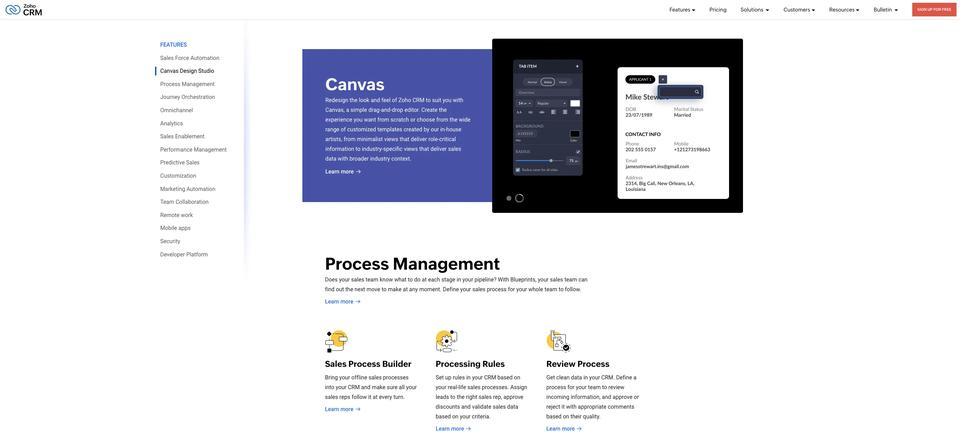 Task type: vqa. For each thing, say whether or not it's contained in the screenshot.
"to" within the Every time your team follows up with a lead or updates a field it requires significant manual work. Learn how to perform these tasks much faster, using workflows.
no



Task type: describe. For each thing, give the bounding box(es) containing it.
1 horizontal spatial on
[[514, 374, 521, 381]]

sales force automation
[[160, 55, 220, 61]]

1 horizontal spatial based
[[498, 374, 513, 381]]

templates
[[378, 126, 403, 133]]

each
[[428, 276, 440, 283]]

solutions
[[741, 6, 765, 12]]

next
[[355, 286, 365, 293]]

make inside 'bring your offline sales processes into your crm and make sure all your sales reps follow it at every turn.'
[[372, 384, 386, 391]]

leads
[[436, 394, 449, 400]]

learn more for review
[[547, 425, 575, 432]]

specific
[[384, 146, 403, 152]]

editor.
[[405, 107, 420, 113]]

process up offline
[[349, 359, 381, 369]]

bring your offline sales processes into your crm and make sure all your sales reps follow it at every turn.
[[325, 374, 417, 400]]

process up crm.
[[578, 359, 610, 369]]

review
[[547, 359, 576, 369]]

scratch
[[391, 116, 409, 123]]

and inside 'bring your offline sales processes into your crm and make sure all your sales reps follow it at every turn.'
[[361, 384, 371, 391]]

industry-
[[362, 146, 384, 152]]

sure
[[387, 384, 398, 391]]

crm inside 'bring your offline sales processes into your crm and make sure all your sales reps follow it at every turn.'
[[348, 384, 360, 391]]

customization
[[160, 173, 196, 179]]

1 vertical spatial automation
[[187, 186, 216, 192]]

apps
[[179, 225, 191, 232]]

zoho crm logo image
[[5, 2, 42, 17]]

follow
[[352, 394, 367, 400]]

for inside process management does your sales team know what to do at each stage in your pipeline? with blueprints, your sales team can find out the next move to make at any moment. define your sales process for your whole team to follow.
[[508, 286, 515, 293]]

to inside set up rules in your crm based on your real-life sales processes. assign leads to the right sales rep, approve discounts and validate sales data based on your criteria.
[[451, 394, 456, 400]]

and-
[[381, 107, 392, 113]]

created
[[404, 126, 423, 133]]

define inside get clean data in your crm. define a process for your team to review incoming information, and approve or reject it with appropriate comments based on their quality.
[[617, 374, 632, 381]]

sales down rep,
[[493, 403, 506, 410]]

sales for sales process builder
[[325, 359, 347, 369]]

more for sales
[[341, 406, 354, 413]]

enablement
[[175, 133, 205, 140]]

more for processing
[[451, 425, 464, 432]]

comments
[[608, 403, 635, 410]]

discounts
[[436, 403, 460, 410]]

make inside process management does your sales team know what to do at each stage in your pipeline? with blueprints, your sales team can find out the next move to make at any moment. define your sales process for your whole team to follow.
[[388, 286, 402, 293]]

or inside "canvas redesign the look and feel of zoho crm to suit you with canvas, a simple drag-and-drop editor. create the experience you want from scratch or choose from the wide range of customized templates created by our in-house artists, from minimalist views that deliver role-critical information to industry-specific views that deliver sales data with broader industry context."
[[411, 116, 416, 123]]

more for review
[[562, 425, 575, 432]]

minimalist
[[357, 136, 383, 142]]

incoming
[[547, 394, 570, 400]]

team inside get clean data in your crm. define a process for your team to review incoming information, and approve or reject it with appropriate comments based on their quality.
[[588, 384, 601, 391]]

to left the do
[[408, 276, 413, 283]]

resources
[[830, 6, 855, 12]]

canvas for canvas redesign the look and feel of zoho crm to suit you with canvas, a simple drag-and-drop editor. create the experience you want from scratch or choose from the wide range of customized templates created by our in-house artists, from minimalist views that deliver role-critical information to industry-specific views that deliver sales data with broader industry context.
[[326, 75, 385, 94]]

0 vertical spatial deliver
[[411, 136, 427, 142]]

data inside get clean data in your crm. define a process for your team to review incoming information, and approve or reject it with appropriate comments based on their quality.
[[571, 374, 582, 381]]

sales left can
[[550, 276, 563, 283]]

up
[[928, 7, 933, 12]]

in inside process management does your sales team know what to do at each stage in your pipeline? with blueprints, your sales team can find out the next move to make at any moment. define your sales process for your whole team to follow.
[[457, 276, 461, 283]]

approve inside get clean data in your crm. define a process for your team to review incoming information, and approve or reject it with appropriate comments based on their quality.
[[613, 394, 633, 400]]

developer platform
[[160, 251, 208, 258]]

0 horizontal spatial views
[[384, 136, 399, 142]]

builder
[[383, 359, 412, 369]]

their
[[571, 413, 582, 420]]

customers
[[784, 6, 811, 12]]

turn.
[[394, 394, 405, 400]]

mobile apps
[[160, 225, 191, 232]]

by
[[424, 126, 430, 133]]

management for process management
[[182, 81, 215, 87]]

rules
[[453, 374, 465, 381]]

pricing
[[710, 6, 727, 12]]

marketing
[[160, 186, 185, 192]]

features
[[160, 41, 187, 48]]

learn down information
[[326, 168, 340, 175]]

get clean data in your crm. define a process for your team to review incoming information, and approve or reject it with appropriate comments based on their quality.
[[547, 374, 639, 420]]

review
[[609, 384, 625, 391]]

crm inside set up rules in your crm based on your real-life sales processes. assign leads to the right sales rep, approve discounts and validate sales data based on your criteria.
[[484, 374, 496, 381]]

offline
[[352, 374, 367, 381]]

feel
[[382, 97, 391, 103]]

sign up for free
[[918, 7, 952, 12]]

platform
[[186, 251, 208, 258]]

look
[[359, 97, 370, 103]]

reject
[[547, 403, 561, 410]]

sales for sales enablement
[[160, 133, 174, 140]]

data inside "canvas redesign the look and feel of zoho crm to suit you with canvas, a simple drag-and-drop editor. create the experience you want from scratch or choose from the wide range of customized templates created by our in-house artists, from minimalist views that deliver role-critical information to industry-specific views that deliver sales data with broader industry context."
[[326, 155, 337, 162]]

the down suit
[[439, 107, 447, 113]]

pricing link
[[710, 0, 727, 19]]

processing
[[436, 359, 481, 369]]

2 horizontal spatial from
[[437, 116, 449, 123]]

marketing automation
[[160, 186, 216, 192]]

blueprints,
[[511, 276, 537, 283]]

solutions link
[[741, 0, 770, 19]]

with inside get clean data in your crm. define a process for your team to review incoming information, and approve or reject it with appropriate comments based on their quality.
[[566, 403, 577, 410]]

house
[[447, 126, 462, 133]]

context.
[[392, 155, 412, 162]]

process up journey
[[160, 81, 181, 87]]

sales down the pipeline?
[[473, 286, 486, 293]]

our
[[431, 126, 439, 133]]

data inside set up rules in your crm based on your real-life sales processes. assign leads to the right sales rep, approve discounts and validate sales data based on your criteria.
[[508, 403, 519, 410]]

to down know
[[382, 286, 387, 293]]

sales down into
[[325, 394, 338, 400]]

journey
[[160, 94, 180, 101]]

0 horizontal spatial of
[[341, 126, 346, 133]]

0 horizontal spatial you
[[354, 116, 363, 123]]

team up 'follow.'
[[565, 276, 578, 283]]

into
[[325, 384, 335, 391]]

bulletin link
[[874, 0, 899, 19]]

with
[[498, 276, 509, 283]]

free
[[943, 7, 952, 12]]

stage
[[442, 276, 456, 283]]

want
[[364, 116, 376, 123]]

information
[[326, 146, 354, 152]]

criteria.
[[472, 413, 491, 420]]

remote
[[160, 212, 180, 218]]

real-
[[448, 384, 459, 391]]

based inside get clean data in your crm. define a process for your team to review incoming information, and approve or reject it with appropriate comments based on their quality.
[[547, 413, 562, 420]]

out
[[336, 286, 344, 293]]

clean
[[557, 374, 570, 381]]

sales down sales process builder
[[369, 374, 382, 381]]

drop
[[392, 107, 403, 113]]

right
[[466, 394, 478, 400]]

more down broader
[[341, 168, 354, 175]]

reps
[[340, 394, 350, 400]]

sales up right
[[468, 384, 481, 391]]

learn down find
[[325, 298, 339, 305]]

redesign
[[326, 97, 348, 103]]

mobile
[[160, 225, 177, 232]]

or inside get clean data in your crm. define a process for your team to review incoming information, and approve or reject it with appropriate comments based on their quality.
[[634, 394, 639, 400]]

experience
[[326, 116, 353, 123]]

processes.
[[482, 384, 509, 391]]

process inside process management does your sales team know what to do at each stage in your pipeline? with blueprints, your sales team can find out the next move to make at any moment. define your sales process for your whole team to follow.
[[325, 254, 389, 273]]

menu shadow image
[[244, 0, 254, 297]]

to left suit
[[426, 97, 431, 103]]

design
[[180, 68, 197, 74]]

find
[[325, 286, 335, 293]]

sign
[[918, 7, 927, 12]]



Task type: locate. For each thing, give the bounding box(es) containing it.
to left 'follow.'
[[559, 286, 564, 293]]

deliver down the created
[[411, 136, 427, 142]]

0 horizontal spatial it
[[368, 394, 372, 400]]

review process
[[547, 359, 610, 369]]

data down information
[[326, 155, 337, 162]]

the
[[350, 97, 358, 103], [439, 107, 447, 113], [450, 116, 458, 123], [346, 286, 353, 293], [457, 394, 465, 400]]

sales down critical
[[448, 146, 462, 152]]

it right reject
[[562, 403, 565, 410]]

more
[[341, 168, 354, 175], [341, 298, 354, 305], [341, 406, 354, 413], [451, 425, 464, 432], [562, 425, 575, 432]]

to down crm.
[[602, 384, 607, 391]]

sales
[[160, 55, 174, 61], [160, 133, 174, 140], [186, 159, 200, 166], [325, 359, 347, 369]]

learn more link down their
[[547, 425, 582, 432]]

0 vertical spatial you
[[443, 97, 452, 103]]

canvas down force
[[160, 68, 179, 74]]

learn more link for review
[[547, 425, 582, 432]]

at left any
[[403, 286, 408, 293]]

more down their
[[562, 425, 575, 432]]

the inside set up rules in your crm based on your real-life sales processes. assign leads to the right sales rep, approve discounts and validate sales data based on your criteria.
[[457, 394, 465, 400]]

canvas for canvas design studio
[[160, 68, 179, 74]]

0 horizontal spatial data
[[326, 155, 337, 162]]

management up stage
[[393, 254, 500, 273]]

data down assign
[[508, 403, 519, 410]]

with down information
[[338, 155, 348, 162]]

of down experience
[[341, 126, 346, 133]]

in right stage
[[457, 276, 461, 283]]

0 vertical spatial that
[[400, 136, 410, 142]]

or up the created
[[411, 116, 416, 123]]

learn down the discounts
[[436, 425, 450, 432]]

crm up follow
[[348, 384, 360, 391]]

1 vertical spatial at
[[403, 286, 408, 293]]

learn more down information
[[326, 168, 354, 175]]

0 vertical spatial of
[[392, 97, 397, 103]]

and down offline
[[361, 384, 371, 391]]

1 vertical spatial that
[[420, 146, 429, 152]]

0 vertical spatial data
[[326, 155, 337, 162]]

1 horizontal spatial a
[[634, 374, 637, 381]]

work
[[181, 212, 193, 218]]

set up rules in your crm based on your real-life sales processes. assign leads to the right sales rep, approve discounts and validate sales data based on your criteria.
[[436, 374, 528, 420]]

process down with
[[487, 286, 507, 293]]

it
[[368, 394, 372, 400], [562, 403, 565, 410]]

processing rules
[[436, 359, 505, 369]]

learn more link down reps
[[325, 405, 361, 414]]

zoho
[[399, 97, 411, 103]]

2 horizontal spatial in
[[584, 374, 588, 381]]

canvas redesign the look and feel of zoho crm to suit you with canvas, a simple drag-and-drop editor. create the experience you want from scratch or choose from the wide range of customized templates created by our in-house artists, from minimalist views that deliver role-critical information to industry-specific views that deliver sales data with broader industry context.
[[326, 75, 471, 162]]

management up the orchestration
[[182, 81, 215, 87]]

1 vertical spatial or
[[634, 394, 639, 400]]

learn more for sales
[[325, 406, 354, 413]]

in right rules at the bottom of the page
[[467, 374, 471, 381]]

to inside get clean data in your crm. define a process for your team to review incoming information, and approve or reject it with appropriate comments based on their quality.
[[602, 384, 607, 391]]

0 vertical spatial crm
[[413, 97, 425, 103]]

a right crm.
[[634, 374, 637, 381]]

it inside 'bring your offline sales processes into your crm and make sure all your sales reps follow it at every turn.'
[[368, 394, 372, 400]]

2 horizontal spatial data
[[571, 374, 582, 381]]

learn down reject
[[547, 425, 561, 432]]

team up move
[[366, 276, 379, 283]]

0 horizontal spatial with
[[338, 155, 348, 162]]

1 vertical spatial views
[[404, 146, 418, 152]]

performance
[[160, 146, 193, 153]]

suit
[[432, 97, 442, 103]]

on inside get clean data in your crm. define a process for your team to review incoming information, and approve or reject it with appropriate comments based on their quality.
[[563, 413, 570, 420]]

canvas
[[160, 68, 179, 74], [326, 75, 385, 94]]

process
[[487, 286, 507, 293], [547, 384, 567, 391]]

sales
[[448, 146, 462, 152], [351, 276, 364, 283], [550, 276, 563, 283], [473, 286, 486, 293], [369, 374, 382, 381], [468, 384, 481, 391], [325, 394, 338, 400], [479, 394, 492, 400], [493, 403, 506, 410]]

artists,
[[326, 136, 342, 142]]

1 horizontal spatial it
[[562, 403, 565, 410]]

1 horizontal spatial at
[[403, 286, 408, 293]]

1 horizontal spatial in
[[467, 374, 471, 381]]

1 vertical spatial with
[[338, 155, 348, 162]]

in inside set up rules in your crm based on your real-life sales processes. assign leads to the right sales rep, approve discounts and validate sales data based on your criteria.
[[467, 374, 471, 381]]

sales for sales force automation
[[160, 55, 174, 61]]

learn more down out
[[325, 298, 354, 305]]

2 horizontal spatial on
[[563, 413, 570, 420]]

at inside 'bring your offline sales processes into your crm and make sure all your sales reps follow it at every turn.'
[[373, 394, 378, 400]]

1 horizontal spatial approve
[[613, 394, 633, 400]]

0 horizontal spatial make
[[372, 384, 386, 391]]

1 horizontal spatial from
[[378, 116, 389, 123]]

journey orchestration
[[160, 94, 215, 101]]

learn more link down out
[[325, 298, 361, 306]]

your
[[339, 276, 350, 283], [463, 276, 473, 283], [538, 276, 549, 283], [461, 286, 471, 293], [517, 286, 527, 293], [340, 374, 350, 381], [472, 374, 483, 381], [590, 374, 600, 381], [336, 384, 347, 391], [406, 384, 417, 391], [436, 384, 447, 391], [576, 384, 587, 391], [460, 413, 471, 420]]

0 horizontal spatial canvas
[[160, 68, 179, 74]]

1 vertical spatial crm
[[484, 374, 496, 381]]

from up in-
[[437, 116, 449, 123]]

1 horizontal spatial you
[[443, 97, 452, 103]]

0 vertical spatial at
[[422, 276, 427, 283]]

and
[[371, 97, 380, 103], [361, 384, 371, 391], [602, 394, 612, 400], [462, 403, 471, 410]]

at left every
[[373, 394, 378, 400]]

with up wide
[[453, 97, 464, 103]]

define down stage
[[443, 286, 459, 293]]

1 vertical spatial it
[[562, 403, 565, 410]]

get
[[547, 374, 555, 381]]

views down templates
[[384, 136, 399, 142]]

0 horizontal spatial approve
[[504, 394, 524, 400]]

wide
[[459, 116, 471, 123]]

2 approve from the left
[[613, 394, 633, 400]]

based down the discounts
[[436, 413, 451, 420]]

process inside process management does your sales team know what to do at each stage in your pipeline? with blueprints, your sales team can find out the next move to make at any moment. define your sales process for your whole team to follow.
[[487, 286, 507, 293]]

that down the created
[[400, 136, 410, 142]]

learn more link down broader
[[326, 168, 361, 176]]

force
[[175, 55, 189, 61]]

0 horizontal spatial for
[[508, 286, 515, 293]]

the up 'house'
[[450, 116, 458, 123]]

deliver
[[411, 136, 427, 142], [431, 146, 447, 152]]

management for performance management
[[194, 146, 227, 153]]

1 horizontal spatial crm
[[413, 97, 425, 103]]

0 horizontal spatial in
[[457, 276, 461, 283]]

0 vertical spatial it
[[368, 394, 372, 400]]

1 horizontal spatial with
[[453, 97, 464, 103]]

learn more link down the discounts
[[436, 425, 471, 432]]

sales down features
[[160, 55, 174, 61]]

and inside get clean data in your crm. define a process for your team to review incoming information, and approve or reject it with appropriate comments based on their quality.
[[602, 394, 612, 400]]

2 horizontal spatial with
[[566, 403, 577, 410]]

2 vertical spatial data
[[508, 403, 519, 410]]

1 horizontal spatial deliver
[[431, 146, 447, 152]]

for
[[934, 7, 942, 12]]

0 horizontal spatial from
[[344, 136, 356, 142]]

range
[[326, 126, 340, 133]]

1 horizontal spatial define
[[617, 374, 632, 381]]

1 horizontal spatial that
[[420, 146, 429, 152]]

management down enablement
[[194, 146, 227, 153]]

crm up processes.
[[484, 374, 496, 381]]

a inside get clean data in your crm. define a process for your team to review incoming information, and approve or reject it with appropriate comments based on their quality.
[[634, 374, 637, 381]]

0 horizontal spatial that
[[400, 136, 410, 142]]

0 horizontal spatial on
[[453, 413, 459, 420]]

process up incoming
[[547, 384, 567, 391]]

for down 'clean'
[[568, 384, 575, 391]]

1 vertical spatial you
[[354, 116, 363, 123]]

in for review
[[584, 374, 588, 381]]

0 vertical spatial process
[[487, 286, 507, 293]]

0 horizontal spatial at
[[373, 394, 378, 400]]

know
[[380, 276, 393, 283]]

sales process builder
[[325, 359, 412, 369]]

analytics
[[160, 120, 183, 127]]

a left simple
[[346, 107, 349, 113]]

follow.
[[565, 286, 582, 293]]

to up broader
[[356, 146, 361, 152]]

at right the do
[[422, 276, 427, 283]]

management for process management does your sales team know what to do at each stage in your pipeline? with blueprints, your sales team can find out the next move to make at any moment. define your sales process for your whole team to follow.
[[393, 254, 500, 273]]

in
[[457, 276, 461, 283], [467, 374, 471, 381], [584, 374, 588, 381]]

1 horizontal spatial process
[[547, 384, 567, 391]]

moment.
[[420, 286, 442, 293]]

0 horizontal spatial crm
[[348, 384, 360, 391]]

bring
[[325, 374, 338, 381]]

1 approve from the left
[[504, 394, 524, 400]]

1 vertical spatial of
[[341, 126, 346, 133]]

the down the life
[[457, 394, 465, 400]]

0 vertical spatial for
[[508, 286, 515, 293]]

sales inside "canvas redesign the look and feel of zoho crm to suit you with canvas, a simple drag-and-drop editor. create the experience you want from scratch or choose from the wide range of customized templates created by our in-house artists, from minimalist views that deliver role-critical information to industry-specific views that deliver sales data with broader industry context."
[[448, 146, 462, 152]]

predictive sales
[[160, 159, 200, 166]]

deliver down role-
[[431, 146, 447, 152]]

sales enablement
[[160, 133, 205, 140]]

learn more link for processing
[[436, 425, 471, 432]]

and down right
[[462, 403, 471, 410]]

approve up comments
[[613, 394, 633, 400]]

0 horizontal spatial based
[[436, 413, 451, 420]]

on left their
[[563, 413, 570, 420]]

for inside get clean data in your crm. define a process for your team to review incoming information, and approve or reject it with appropriate comments based on their quality.
[[568, 384, 575, 391]]

remote work
[[160, 212, 193, 218]]

team
[[366, 276, 379, 283], [565, 276, 578, 283], [545, 286, 558, 293], [588, 384, 601, 391]]

what
[[395, 276, 407, 283]]

role-
[[429, 136, 440, 142]]

team
[[160, 199, 174, 205]]

for down with
[[508, 286, 515, 293]]

1 horizontal spatial make
[[388, 286, 402, 293]]

rules
[[483, 359, 505, 369]]

based down reject
[[547, 413, 562, 420]]

a inside "canvas redesign the look and feel of zoho crm to suit you with canvas, a simple drag-and-drop editor. create the experience you want from scratch or choose from the wide range of customized templates created by our in-house artists, from minimalist views that deliver role-critical information to industry-specific views that deliver sales data with broader industry context."
[[346, 107, 349, 113]]

sign up for free link
[[913, 3, 957, 16]]

from up information
[[344, 136, 356, 142]]

every
[[379, 394, 392, 400]]

the inside process management does your sales team know what to do at each stage in your pipeline? with blueprints, your sales team can find out the next move to make at any moment. define your sales process for your whole team to follow.
[[346, 286, 353, 293]]

industry
[[370, 155, 390, 162]]

learn more link for sales
[[325, 405, 361, 414]]

views up 'context.'
[[404, 146, 418, 152]]

1 horizontal spatial data
[[508, 403, 519, 410]]

1 vertical spatial process
[[547, 384, 567, 391]]

team up information,
[[588, 384, 601, 391]]

and inside set up rules in your crm based on your real-life sales processes. assign leads to the right sales rep, approve discounts and validate sales data based on your criteria.
[[462, 403, 471, 410]]

crm inside "canvas redesign the look and feel of zoho crm to suit you with canvas, a simple drag-and-drop editor. create the experience you want from scratch or choose from the wide range of customized templates created by our in-house artists, from minimalist views that deliver role-critical information to industry-specific views that deliver sales data with broader industry context."
[[413, 97, 425, 103]]

0 vertical spatial or
[[411, 116, 416, 123]]

more down out
[[341, 298, 354, 305]]

1 vertical spatial management
[[194, 146, 227, 153]]

and inside "canvas redesign the look and feel of zoho crm to suit you with canvas, a simple drag-and-drop editor. create the experience you want from scratch or choose from the wide range of customized templates created by our in-house artists, from minimalist views that deliver role-critical information to industry-specific views that deliver sales data with broader industry context."
[[371, 97, 380, 103]]

canvas inside "canvas redesign the look and feel of zoho crm to suit you with canvas, a simple drag-and-drop editor. create the experience you want from scratch or choose from the wide range of customized templates created by our in-house artists, from minimalist views that deliver role-critical information to industry-specific views that deliver sales data with broader industry context."
[[326, 75, 385, 94]]

customized
[[347, 126, 376, 133]]

that
[[400, 136, 410, 142], [420, 146, 429, 152]]

broader
[[350, 155, 369, 162]]

sales up next
[[351, 276, 364, 283]]

process up next
[[325, 254, 389, 273]]

process management does your sales team know what to do at each stage in your pipeline? with blueprints, your sales team can find out the next move to make at any moment. define your sales process for your whole team to follow.
[[325, 254, 588, 293]]

it inside get clean data in your crm. define a process for your team to review incoming information, and approve or reject it with appropriate comments based on their quality.
[[562, 403, 565, 410]]

0 vertical spatial a
[[346, 107, 349, 113]]

make
[[388, 286, 402, 293], [372, 384, 386, 391]]

approve inside set up rules in your crm based on your real-life sales processes. assign leads to the right sales rep, approve discounts and validate sales data based on your criteria.
[[504, 394, 524, 400]]

2 vertical spatial management
[[393, 254, 500, 273]]

0 vertical spatial define
[[443, 286, 459, 293]]

it right follow
[[368, 394, 372, 400]]

in inside get clean data in your crm. define a process for your team to review incoming information, and approve or reject it with appropriate comments based on their quality.
[[584, 374, 588, 381]]

based up processes.
[[498, 374, 513, 381]]

quality.
[[583, 413, 601, 420]]

on down the discounts
[[453, 413, 459, 420]]

2 vertical spatial with
[[566, 403, 577, 410]]

1 vertical spatial make
[[372, 384, 386, 391]]

features
[[670, 6, 691, 12]]

1 horizontal spatial of
[[392, 97, 397, 103]]

1 vertical spatial deliver
[[431, 146, 447, 152]]

views
[[384, 136, 399, 142], [404, 146, 418, 152]]

studio
[[198, 68, 214, 74]]

team right whole
[[545, 286, 558, 293]]

automation
[[191, 55, 220, 61], [187, 186, 216, 192]]

you right suit
[[443, 97, 452, 103]]

more down reps
[[341, 406, 354, 413]]

2 horizontal spatial crm
[[484, 374, 496, 381]]

process inside get clean data in your crm. define a process for your team to review incoming information, and approve or reject it with appropriate comments based on their quality.
[[547, 384, 567, 391]]

you
[[443, 97, 452, 103], [354, 116, 363, 123]]

1 vertical spatial for
[[568, 384, 575, 391]]

make down what
[[388, 286, 402, 293]]

0 horizontal spatial or
[[411, 116, 416, 123]]

1 horizontal spatial for
[[568, 384, 575, 391]]

learn more for processing
[[436, 425, 464, 432]]

set
[[436, 374, 444, 381]]

learn down into
[[325, 406, 339, 413]]

simple
[[351, 107, 367, 113]]

learn for review
[[547, 425, 561, 432]]

2 horizontal spatial based
[[547, 413, 562, 420]]

and up drag-
[[371, 97, 380, 103]]

choose
[[417, 116, 435, 123]]

1 vertical spatial a
[[634, 374, 637, 381]]

all
[[399, 384, 405, 391]]

2 horizontal spatial at
[[422, 276, 427, 283]]

learn more down reps
[[325, 406, 354, 413]]

automation up studio
[[191, 55, 220, 61]]

sales down performance management
[[186, 159, 200, 166]]

define inside process management does your sales team know what to do at each stage in your pipeline? with blueprints, your sales team can find out the next move to make at any moment. define your sales process for your whole team to follow.
[[443, 286, 459, 293]]

in for processing
[[467, 374, 471, 381]]

does
[[325, 276, 338, 283]]

more down the discounts
[[451, 425, 464, 432]]

1 vertical spatial define
[[617, 374, 632, 381]]

make up every
[[372, 384, 386, 391]]

collaboration
[[176, 199, 209, 205]]

whole
[[529, 286, 544, 293]]

rep,
[[493, 394, 502, 400]]

management inside process management does your sales team know what to do at each stage in your pipeline? with blueprints, your sales team can find out the next move to make at any moment. define your sales process for your whole team to follow.
[[393, 254, 500, 273]]

canvas up the look
[[326, 75, 385, 94]]

in down "review process"
[[584, 374, 588, 381]]

0 vertical spatial automation
[[191, 55, 220, 61]]

the right out
[[346, 286, 353, 293]]

2 vertical spatial crm
[[348, 384, 360, 391]]

create
[[422, 107, 438, 113]]

that down role-
[[420, 146, 429, 152]]

approve down assign
[[504, 394, 524, 400]]

1 vertical spatial data
[[571, 374, 582, 381]]

to down real-
[[451, 394, 456, 400]]

sales down analytics
[[160, 133, 174, 140]]

life
[[459, 384, 466, 391]]

a
[[346, 107, 349, 113], [634, 374, 637, 381]]

sales up 'validate'
[[479, 394, 492, 400]]

predictive
[[160, 159, 185, 166]]

1 horizontal spatial views
[[404, 146, 418, 152]]

1 horizontal spatial or
[[634, 394, 639, 400]]

0 horizontal spatial deliver
[[411, 136, 427, 142]]

0 vertical spatial with
[[453, 97, 464, 103]]

define up 'review'
[[617, 374, 632, 381]]

1 horizontal spatial canvas
[[326, 75, 385, 94]]

resources link
[[830, 0, 860, 19]]

validate
[[472, 403, 492, 410]]

can
[[579, 276, 588, 283]]

sales up bring
[[325, 359, 347, 369]]

automation up collaboration on the left
[[187, 186, 216, 192]]

learn for processing
[[436, 425, 450, 432]]

of right feel
[[392, 97, 397, 103]]

0 vertical spatial make
[[388, 286, 402, 293]]

0 horizontal spatial a
[[346, 107, 349, 113]]

0 horizontal spatial define
[[443, 286, 459, 293]]

0 vertical spatial views
[[384, 136, 399, 142]]

canvas design studio
[[160, 68, 214, 74]]

0 vertical spatial management
[[182, 81, 215, 87]]

0 horizontal spatial process
[[487, 286, 507, 293]]

security
[[160, 238, 180, 245]]

2 vertical spatial at
[[373, 394, 378, 400]]

the left the look
[[350, 97, 358, 103]]

learn for sales
[[325, 406, 339, 413]]

you down simple
[[354, 116, 363, 123]]

and down 'review'
[[602, 394, 612, 400]]

or up comments
[[634, 394, 639, 400]]



